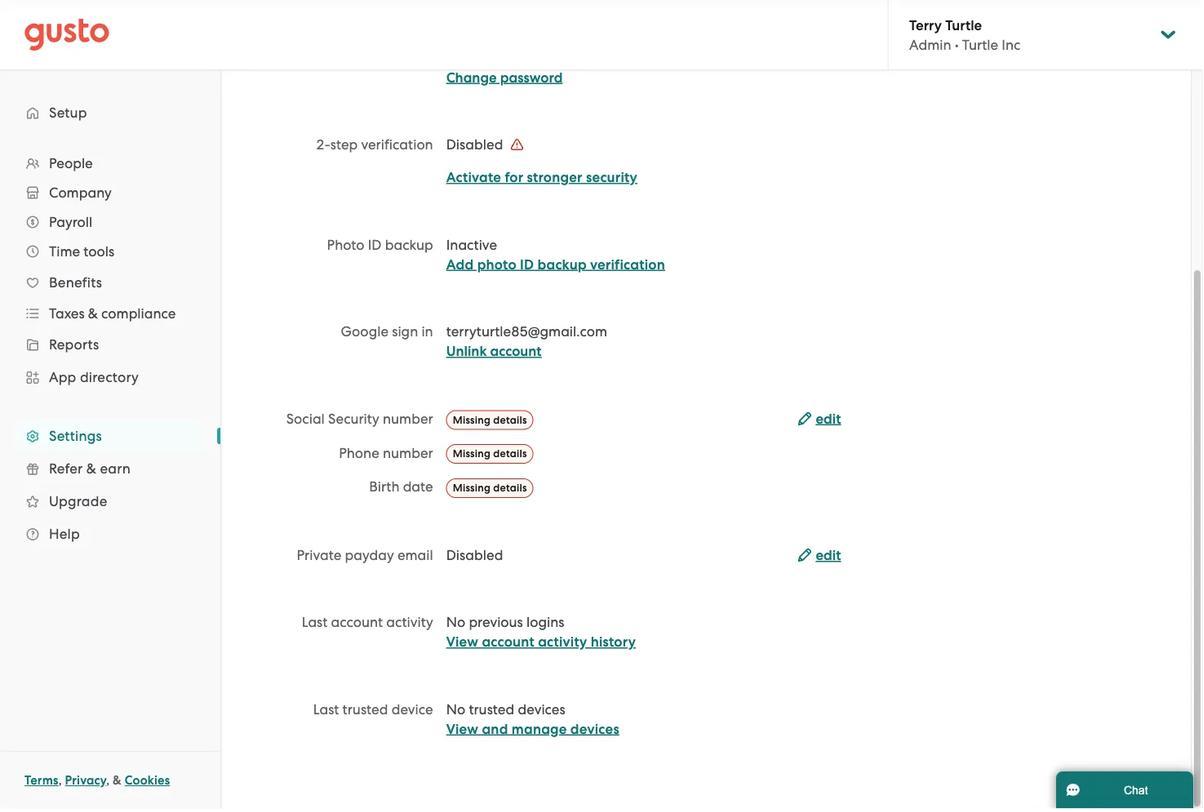 Task type: describe. For each thing, give the bounding box(es) containing it.
in
[[422, 323, 433, 340]]

payroll button
[[16, 207, 204, 237]]

change password
[[447, 69, 563, 86]]

settings link
[[16, 421, 204, 451]]

terryturtle85@gmail.com unlink account
[[447, 323, 608, 360]]

photo
[[478, 256, 517, 273]]

help
[[49, 526, 80, 542]]

security
[[586, 169, 638, 186]]

settings
[[49, 428, 102, 444]]

people button
[[16, 149, 204, 178]]

missing details for birth date
[[453, 482, 527, 495]]

email
[[398, 547, 433, 564]]

app
[[49, 369, 76, 385]]

disabled for verification
[[447, 136, 507, 153]]

for
[[505, 169, 524, 186]]

setup
[[49, 105, 87, 121]]

private payday email
[[297, 547, 433, 564]]

2-
[[316, 136, 331, 153]]

time tools button
[[16, 237, 204, 266]]

terry turtle admin • turtle inc
[[910, 17, 1021, 53]]

add photo id backup verification button
[[447, 255, 666, 274]]

payday
[[345, 547, 394, 564]]

refer & earn
[[49, 461, 131, 477]]

missing for phone number
[[453, 448, 491, 460]]

cookies button
[[125, 771, 170, 791]]

tools
[[84, 243, 114, 260]]

company button
[[16, 178, 204, 207]]

time
[[49, 243, 80, 260]]

history
[[591, 634, 636, 651]]

no previous logins view account activity history
[[447, 614, 636, 651]]

terms
[[25, 773, 59, 788]]

manage
[[512, 721, 567, 738]]

privacy link
[[65, 773, 106, 788]]

& for earn
[[86, 461, 96, 477]]

terms , privacy , & cookies
[[25, 773, 170, 788]]

previous
[[469, 614, 523, 631]]

details for phone number
[[494, 448, 527, 460]]

account inside no previous logins view account activity history
[[482, 634, 535, 651]]

refer
[[49, 461, 83, 477]]

0 vertical spatial activity
[[387, 614, 433, 631]]

logins
[[527, 614, 565, 631]]

gusto navigation element
[[0, 70, 221, 577]]

activate for stronger security
[[447, 169, 638, 186]]

birth
[[369, 479, 400, 495]]

last for view account activity history
[[302, 614, 328, 631]]

activate
[[447, 169, 502, 186]]

social
[[286, 410, 325, 427]]

security
[[328, 410, 380, 427]]

upgrade
[[49, 493, 107, 510]]

refer & earn link
[[16, 454, 204, 483]]

chat
[[1125, 784, 1149, 797]]

inactive
[[447, 236, 497, 253]]

taxes
[[49, 305, 85, 322]]

birth date
[[369, 479, 433, 495]]

home image
[[25, 18, 109, 51]]

change
[[447, 69, 497, 86]]

terry
[[910, 17, 942, 33]]

backup inside inactive add photo id backup verification
[[538, 256, 587, 273]]

0 vertical spatial turtle
[[946, 17, 983, 33]]

reports link
[[16, 330, 204, 359]]

benefits link
[[16, 268, 204, 297]]

terryturtle85@gmail.com
[[447, 323, 608, 340]]

photo id backup
[[327, 236, 433, 253]]

and
[[482, 721, 508, 738]]

password
[[500, 69, 563, 86]]

stronger
[[527, 169, 583, 186]]

no for view and manage devices
[[447, 701, 466, 717]]

taxes & compliance button
[[16, 299, 204, 328]]

unlink
[[447, 343, 487, 360]]

missing details for social security number
[[453, 414, 527, 426]]

last account activity
[[302, 614, 433, 631]]

photo
[[327, 236, 365, 253]]

activity inside no previous logins view account activity history
[[538, 634, 588, 651]]

inactive add photo id backup verification
[[447, 236, 666, 273]]

1 number from the top
[[383, 410, 433, 427]]

•
[[955, 37, 959, 53]]

disabled for email
[[447, 547, 503, 564]]

missing details for phone number
[[453, 448, 527, 460]]

compliance
[[101, 305, 176, 322]]



Task type: locate. For each thing, give the bounding box(es) containing it.
missing for birth date
[[453, 482, 491, 495]]

0 vertical spatial id
[[368, 236, 382, 253]]

id
[[368, 236, 382, 253], [520, 256, 534, 273]]

verification
[[361, 136, 433, 153], [591, 256, 666, 273]]

view account activity history link
[[447, 634, 636, 651]]

list
[[0, 149, 221, 550]]

no
[[447, 614, 466, 631], [447, 701, 466, 717]]

0 vertical spatial verification
[[361, 136, 433, 153]]

3 details from the top
[[494, 482, 527, 495]]

google
[[341, 323, 389, 340]]

0 vertical spatial missing
[[453, 414, 491, 426]]

change password button
[[447, 68, 563, 87]]

0 vertical spatial devices
[[518, 701, 566, 717]]

2 vertical spatial missing details
[[453, 482, 527, 495]]

2 disabled from the top
[[447, 547, 503, 564]]

1 vertical spatial activity
[[538, 634, 588, 651]]

missing
[[453, 414, 491, 426], [453, 448, 491, 460], [453, 482, 491, 495]]

1 horizontal spatial backup
[[538, 256, 587, 273]]

account
[[490, 343, 542, 360], [331, 614, 383, 631], [482, 634, 535, 651]]

help link
[[16, 519, 204, 549]]

activity
[[387, 614, 433, 631], [538, 634, 588, 651]]

2-step verification
[[316, 136, 433, 153]]

1 vertical spatial missing details
[[453, 448, 527, 460]]

activity down email
[[387, 614, 433, 631]]

2 , from the left
[[106, 773, 110, 788]]

no for view account activity history
[[447, 614, 466, 631]]

0 vertical spatial account
[[490, 343, 542, 360]]

sign
[[392, 323, 418, 340]]

2 edit button from the top
[[798, 546, 842, 566]]

last for view and manage devices
[[313, 701, 339, 717]]

1 trusted from the left
[[343, 701, 388, 717]]

2 vertical spatial missing
[[453, 482, 491, 495]]

company
[[49, 185, 112, 201]]

disabled right email
[[447, 547, 503, 564]]

1 horizontal spatial devices
[[571, 721, 620, 738]]

2 vertical spatial details
[[494, 482, 527, 495]]

edit
[[816, 410, 842, 427], [816, 547, 842, 564]]

2 trusted from the left
[[469, 701, 515, 717]]

2 no from the top
[[447, 701, 466, 717]]

1 no from the top
[[447, 614, 466, 631]]

2 details from the top
[[494, 448, 527, 460]]

last trusted device
[[313, 701, 433, 717]]

upgrade link
[[16, 487, 204, 516]]

1 horizontal spatial ,
[[106, 773, 110, 788]]

1 vertical spatial last
[[313, 701, 339, 717]]

1 vertical spatial account
[[331, 614, 383, 631]]

0 horizontal spatial trusted
[[343, 701, 388, 717]]

0 horizontal spatial activity
[[387, 614, 433, 631]]

number
[[383, 410, 433, 427], [383, 445, 433, 461]]

view down previous
[[447, 634, 479, 651]]

trusted inside 'no trusted devices view and manage devices'
[[469, 701, 515, 717]]

last
[[302, 614, 328, 631], [313, 701, 339, 717]]

1 vertical spatial verification
[[591, 256, 666, 273]]

2 missing from the top
[[453, 448, 491, 460]]

device
[[392, 701, 433, 717]]

inc
[[1002, 37, 1021, 53]]

1 horizontal spatial trusted
[[469, 701, 515, 717]]

,
[[59, 773, 62, 788], [106, 773, 110, 788]]

verification inside inactive add photo id backup verification
[[591, 256, 666, 273]]

admin
[[910, 37, 952, 53]]

0 horizontal spatial verification
[[361, 136, 433, 153]]

details for birth date
[[494, 482, 527, 495]]

account down private payday email
[[331, 614, 383, 631]]

account down previous
[[482, 634, 535, 651]]

& for compliance
[[88, 305, 98, 322]]

2 number from the top
[[383, 445, 433, 461]]

disabled up activate
[[447, 136, 507, 153]]

& right taxes
[[88, 305, 98, 322]]

chat button
[[1057, 772, 1194, 809]]

account down terryturtle85@gmail.com
[[490, 343, 542, 360]]

edit button
[[798, 409, 842, 429], [798, 546, 842, 566]]

2 view from the top
[[447, 721, 479, 738]]

0 vertical spatial last
[[302, 614, 328, 631]]

privacy
[[65, 773, 106, 788]]

2 edit from the top
[[816, 547, 842, 564]]

turtle right the • at the top right
[[963, 37, 999, 53]]

view for view and manage devices
[[447, 721, 479, 738]]

view inside no previous logins view account activity history
[[447, 634, 479, 651]]

trusted
[[343, 701, 388, 717], [469, 701, 515, 717]]

1 vertical spatial missing
[[453, 448, 491, 460]]

turtle up the • at the top right
[[946, 17, 983, 33]]

no inside 'no trusted devices view and manage devices'
[[447, 701, 466, 717]]

list containing people
[[0, 149, 221, 550]]

1 vertical spatial devices
[[571, 721, 620, 738]]

0 vertical spatial number
[[383, 410, 433, 427]]

1 vertical spatial details
[[494, 448, 527, 460]]

trusted for no trusted devices view and manage devices
[[469, 701, 515, 717]]

turtle
[[946, 17, 983, 33], [963, 37, 999, 53]]

people
[[49, 155, 93, 172]]

0 horizontal spatial backup
[[385, 236, 433, 253]]

trusted for last trusted device
[[343, 701, 388, 717]]

0 vertical spatial missing details
[[453, 414, 527, 426]]

cookies
[[125, 773, 170, 788]]

1 vertical spatial edit button
[[798, 546, 842, 566]]

view and manage devices link
[[447, 721, 620, 738]]

1 vertical spatial edit
[[816, 547, 842, 564]]

google sign in
[[341, 323, 433, 340]]

2 vertical spatial &
[[113, 773, 122, 788]]

module__icon___slcit image
[[511, 138, 524, 151]]

no right device
[[447, 701, 466, 717]]

1 , from the left
[[59, 773, 62, 788]]

1 horizontal spatial activity
[[538, 634, 588, 651]]

terms link
[[25, 773, 59, 788]]

1 horizontal spatial id
[[520, 256, 534, 273]]

0 vertical spatial edit button
[[798, 409, 842, 429]]

backup
[[385, 236, 433, 253], [538, 256, 587, 273]]

3 missing details from the top
[[453, 482, 527, 495]]

1 vertical spatial &
[[86, 461, 96, 477]]

0 vertical spatial disabled
[[447, 136, 507, 153]]

edit for 1st edit button from the bottom
[[816, 547, 842, 564]]

1 edit button from the top
[[798, 409, 842, 429]]

1 missing from the top
[[453, 414, 491, 426]]

1 vertical spatial disabled
[[447, 547, 503, 564]]

1 horizontal spatial verification
[[591, 256, 666, 273]]

details
[[494, 414, 527, 426], [494, 448, 527, 460], [494, 482, 527, 495]]

setup link
[[16, 98, 204, 127]]

no left previous
[[447, 614, 466, 631]]

1 vertical spatial view
[[447, 721, 479, 738]]

date
[[403, 479, 433, 495]]

unlink account button
[[447, 342, 542, 361]]

backup left inactive
[[385, 236, 433, 253]]

number up "birth date"
[[383, 445, 433, 461]]

0 vertical spatial backup
[[385, 236, 433, 253]]

activity down logins
[[538, 634, 588, 651]]

reports
[[49, 336, 99, 353]]

0 horizontal spatial devices
[[518, 701, 566, 717]]

missing for social security number
[[453, 414, 491, 426]]

app directory
[[49, 369, 139, 385]]

1 missing details from the top
[[453, 414, 527, 426]]

view for view account activity history
[[447, 634, 479, 651]]

, left privacy link
[[59, 773, 62, 788]]

payroll
[[49, 214, 92, 230]]

view inside 'no trusted devices view and manage devices'
[[447, 721, 479, 738]]

0 vertical spatial &
[[88, 305, 98, 322]]

social security number
[[286, 410, 433, 427]]

time tools
[[49, 243, 114, 260]]

trusted left device
[[343, 701, 388, 717]]

& left earn
[[86, 461, 96, 477]]

0 vertical spatial details
[[494, 414, 527, 426]]

no trusted devices view and manage devices
[[447, 701, 620, 738]]

number up phone number
[[383, 410, 433, 427]]

missing details
[[453, 414, 527, 426], [453, 448, 527, 460], [453, 482, 527, 495]]

disabled
[[447, 136, 507, 153], [447, 547, 503, 564]]

trusted up 'and' at left
[[469, 701, 515, 717]]

0 vertical spatial edit
[[816, 410, 842, 427]]

1 vertical spatial no
[[447, 701, 466, 717]]

step
[[331, 136, 358, 153]]

phone number
[[339, 445, 433, 461]]

& left cookies
[[113, 773, 122, 788]]

devices up 'manage'
[[518, 701, 566, 717]]

no inside no previous logins view account activity history
[[447, 614, 466, 631]]

0 horizontal spatial ,
[[59, 773, 62, 788]]

benefits
[[49, 274, 102, 291]]

1 vertical spatial number
[[383, 445, 433, 461]]

devices right 'manage'
[[571, 721, 620, 738]]

1 vertical spatial backup
[[538, 256, 587, 273]]

1 view from the top
[[447, 634, 479, 651]]

, left cookies button
[[106, 773, 110, 788]]

edit for second edit button from the bottom of the page
[[816, 410, 842, 427]]

devices
[[518, 701, 566, 717], [571, 721, 620, 738]]

1 vertical spatial turtle
[[963, 37, 999, 53]]

backup right photo
[[538, 256, 587, 273]]

3 missing from the top
[[453, 482, 491, 495]]

directory
[[80, 369, 139, 385]]

1 vertical spatial id
[[520, 256, 534, 273]]

earn
[[100, 461, 131, 477]]

app directory link
[[16, 363, 204, 392]]

private
[[297, 547, 342, 564]]

& inside dropdown button
[[88, 305, 98, 322]]

1 details from the top
[[494, 414, 527, 426]]

id inside inactive add photo id backup verification
[[520, 256, 534, 273]]

phone
[[339, 445, 380, 461]]

details for social security number
[[494, 414, 527, 426]]

taxes & compliance
[[49, 305, 176, 322]]

2 vertical spatial account
[[482, 634, 535, 651]]

0 horizontal spatial id
[[368, 236, 382, 253]]

1 disabled from the top
[[447, 136, 507, 153]]

view left 'and' at left
[[447, 721, 479, 738]]

activate for stronger security link
[[447, 169, 638, 186]]

1 edit from the top
[[816, 410, 842, 427]]

0 vertical spatial view
[[447, 634, 479, 651]]

account inside terryturtle85@gmail.com unlink account
[[490, 343, 542, 360]]

add
[[447, 256, 474, 273]]

0 vertical spatial no
[[447, 614, 466, 631]]

2 missing details from the top
[[453, 448, 527, 460]]



Task type: vqa. For each thing, say whether or not it's contained in the screenshot.
"applicants"
no



